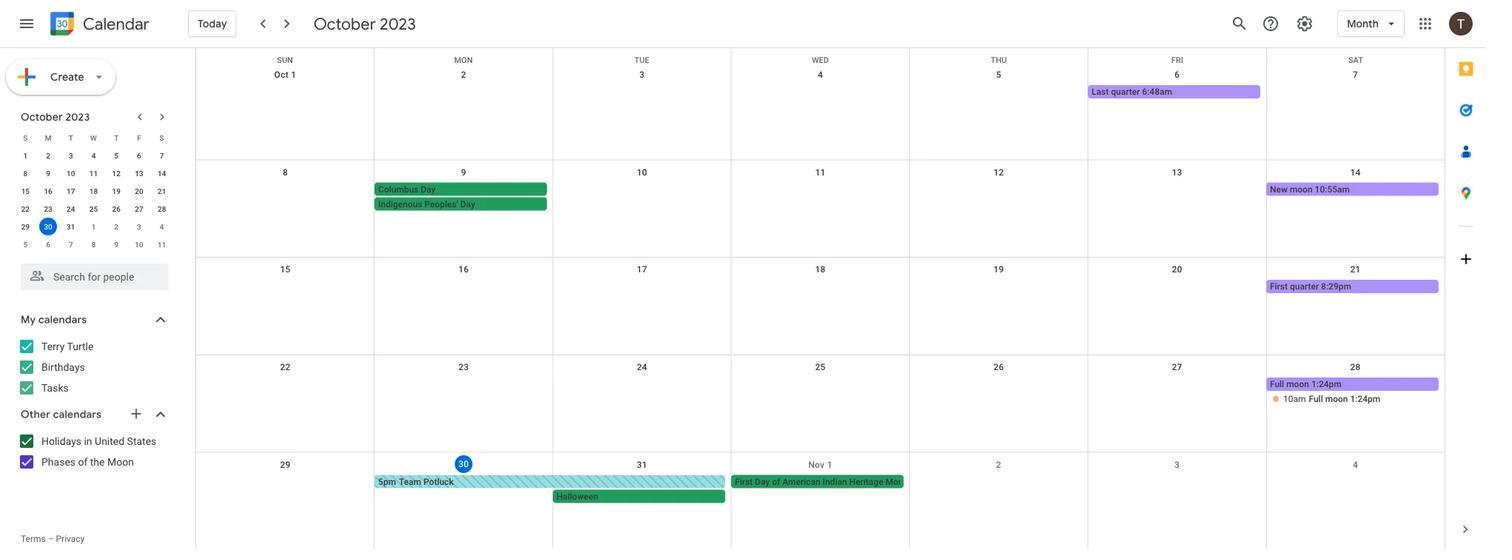 Task type: locate. For each thing, give the bounding box(es) containing it.
1 horizontal spatial 5
[[114, 151, 118, 160]]

0 vertical spatial 21
[[158, 187, 166, 195]]

26
[[112, 204, 121, 213], [994, 362, 1004, 372]]

0 vertical spatial 7
[[1353, 70, 1359, 80]]

27 inside grid
[[1172, 362, 1183, 372]]

0 vertical spatial 22
[[21, 204, 30, 213]]

1 horizontal spatial 12
[[994, 167, 1004, 177]]

12 inside grid
[[994, 167, 1004, 177]]

1:24pm
[[1312, 379, 1342, 389], [1351, 394, 1381, 404]]

31 up halloween button
[[637, 459, 648, 470]]

moon inside button
[[1287, 379, 1310, 389]]

1 horizontal spatial 10
[[135, 240, 143, 249]]

27 inside october 2023 grid
[[135, 204, 143, 213]]

0 horizontal spatial 17
[[67, 187, 75, 195]]

28
[[158, 204, 166, 213], [1351, 362, 1361, 372]]

0 horizontal spatial 9
[[46, 169, 50, 178]]

25 inside grid
[[815, 362, 826, 372]]

month up sat
[[1348, 17, 1379, 30]]

30 inside grid
[[459, 459, 469, 469]]

full
[[1270, 379, 1285, 389], [1309, 394, 1324, 404]]

0 horizontal spatial 8
[[23, 169, 28, 178]]

tue
[[635, 56, 650, 65]]

14 inside grid
[[1351, 167, 1361, 177]]

1 vertical spatial 5
[[114, 151, 118, 160]]

november 2 element
[[107, 218, 125, 235]]

9 up 16 element
[[46, 169, 50, 178]]

calendars up in
[[53, 408, 101, 421]]

phases
[[41, 456, 76, 468]]

3
[[640, 70, 645, 80], [69, 151, 73, 160], [137, 222, 141, 231], [1175, 459, 1180, 470]]

1 horizontal spatial 8
[[92, 240, 96, 249]]

16
[[44, 187, 52, 195], [459, 264, 469, 275]]

0 vertical spatial calendars
[[38, 313, 87, 326]]

1 horizontal spatial 23
[[459, 362, 469, 372]]

1 vertical spatial 25
[[815, 362, 826, 372]]

first left 8:29pm
[[1270, 281, 1288, 292]]

0 vertical spatial 5
[[996, 70, 1002, 80]]

1 vertical spatial 27
[[1172, 362, 1183, 372]]

row containing 30
[[196, 453, 1445, 550]]

7 for 1
[[160, 151, 164, 160]]

day left "american"
[[755, 476, 770, 487]]

m
[[45, 133, 51, 142]]

states
[[127, 435, 156, 447]]

0 horizontal spatial 2023
[[65, 110, 90, 124]]

0 horizontal spatial 30
[[44, 222, 52, 231]]

5 inside grid
[[996, 70, 1002, 80]]

12 for october 2023
[[112, 169, 121, 178]]

1 horizontal spatial 29
[[280, 459, 291, 470]]

1 horizontal spatial 25
[[815, 362, 826, 372]]

14 inside 14 element
[[158, 169, 166, 178]]

moon down full moon 1:24pm button
[[1326, 394, 1349, 404]]

2 horizontal spatial 30
[[459, 459, 469, 469]]

2 horizontal spatial 11
[[815, 167, 826, 177]]

0 horizontal spatial 29
[[21, 222, 30, 231]]

october 2023
[[314, 13, 416, 34], [21, 110, 90, 124]]

10 inside "row"
[[135, 240, 143, 249]]

8
[[283, 167, 288, 177], [23, 169, 28, 178], [92, 240, 96, 249]]

t left w
[[69, 133, 73, 142]]

0 horizontal spatial 28
[[158, 204, 166, 213]]

halloween
[[557, 491, 599, 502]]

november 3 element
[[130, 218, 148, 235]]

24 element
[[62, 200, 80, 218]]

2 t from the left
[[114, 133, 119, 142]]

moon
[[107, 456, 134, 468]]

0 horizontal spatial 24
[[67, 204, 75, 213]]

privacy link
[[56, 534, 85, 544]]

1 vertical spatial 15
[[280, 264, 291, 275]]

16 up the 23 "element"
[[44, 187, 52, 195]]

8:29pm
[[1322, 281, 1352, 292]]

28 up full moon 1:24pm button
[[1351, 362, 1361, 372]]

21 up 28 element
[[158, 187, 166, 195]]

7 inside grid
[[1353, 70, 1359, 80]]

30 inside "element"
[[44, 222, 52, 231]]

november 9 element
[[107, 235, 125, 253]]

6 inside grid
[[1175, 70, 1180, 80]]

9 down november 2 element
[[114, 240, 118, 249]]

1 horizontal spatial 1:24pm
[[1351, 394, 1381, 404]]

9 up columbus day button
[[461, 167, 466, 177]]

1 vertical spatial 18
[[815, 264, 826, 275]]

row containing 1
[[14, 147, 173, 164]]

1 horizontal spatial 16
[[459, 264, 469, 275]]

of
[[78, 456, 88, 468], [772, 476, 781, 487]]

12 inside 'element'
[[112, 169, 121, 178]]

2
[[461, 70, 466, 80], [46, 151, 50, 160], [114, 222, 118, 231], [996, 459, 1002, 470]]

1 vertical spatial month
[[886, 476, 912, 487]]

0 horizontal spatial 7
[[69, 240, 73, 249]]

0 horizontal spatial 13
[[135, 169, 143, 178]]

monday,
[[170, 44, 205, 54]]

1 horizontal spatial month
[[1348, 17, 1379, 30]]

7 inside 'element'
[[69, 240, 73, 249]]

1 vertical spatial 24
[[637, 362, 648, 372]]

moon up 10am
[[1287, 379, 1310, 389]]

31 for 1
[[67, 222, 75, 231]]

november 10 element
[[130, 235, 148, 253]]

2 vertical spatial october
[[21, 110, 63, 124]]

2 vertical spatial 6
[[46, 240, 50, 249]]

quarter left 8:29pm
[[1290, 281, 1319, 292]]

1 horizontal spatial 13
[[1172, 167, 1183, 177]]

1 horizontal spatial 18
[[815, 264, 826, 275]]

day for first
[[755, 476, 770, 487]]

0 horizontal spatial 6
[[46, 240, 50, 249]]

monday, october 30
[[170, 44, 254, 54]]

quarter right the "last" at the right of the page
[[1111, 87, 1140, 97]]

first inside "row"
[[735, 476, 753, 487]]

0 vertical spatial day
[[421, 184, 436, 194]]

0 vertical spatial 6
[[1175, 70, 1180, 80]]

13
[[1172, 167, 1183, 177], [135, 169, 143, 178]]

28 inside october 2023 grid
[[158, 204, 166, 213]]

row containing 29
[[14, 218, 173, 235]]

6
[[1175, 70, 1180, 80], [137, 151, 141, 160], [46, 240, 50, 249]]

24 inside grid
[[637, 362, 648, 372]]

quarter inside button
[[1290, 281, 1319, 292]]

add other calendars image
[[129, 406, 144, 421]]

tasks
[[41, 382, 69, 394]]

day inside button
[[755, 476, 770, 487]]

my
[[21, 313, 36, 326]]

day down columbus day button
[[460, 199, 475, 209]]

29 for nov 1
[[280, 459, 291, 470]]

21
[[158, 187, 166, 195], [1351, 264, 1361, 275]]

indigenous peoples' day button
[[375, 197, 547, 211]]

1 vertical spatial 31
[[637, 459, 648, 470]]

0 vertical spatial moon
[[1290, 184, 1313, 194]]

15
[[21, 187, 30, 195], [280, 264, 291, 275]]

november 7 element
[[62, 235, 80, 253]]

halloween button
[[553, 490, 726, 503]]

13 for sun
[[1172, 167, 1183, 177]]

2 horizontal spatial 5
[[996, 70, 1002, 80]]

0 horizontal spatial 23
[[44, 204, 52, 213]]

1 horizontal spatial 28
[[1351, 362, 1361, 372]]

in
[[84, 435, 92, 447]]

tab list
[[1446, 48, 1487, 509]]

27
[[135, 204, 143, 213], [1172, 362, 1183, 372]]

4
[[818, 70, 823, 80], [92, 151, 96, 160], [160, 222, 164, 231], [1353, 459, 1359, 470]]

full down full moon 1:24pm
[[1309, 394, 1324, 404]]

13 inside october 2023 grid
[[135, 169, 143, 178]]

6 down 'fri'
[[1175, 70, 1180, 80]]

oct 1
[[274, 70, 296, 80]]

0 vertical spatial 28
[[158, 204, 166, 213]]

s right f
[[160, 133, 164, 142]]

29 inside october 2023 grid
[[21, 222, 30, 231]]

31 inside october 2023 grid
[[67, 222, 75, 231]]

nov 1
[[809, 459, 833, 470]]

moon right new
[[1290, 184, 1313, 194]]

2 s from the left
[[160, 133, 164, 142]]

2 vertical spatial day
[[755, 476, 770, 487]]

1 horizontal spatial 19
[[994, 264, 1004, 275]]

0 horizontal spatial day
[[421, 184, 436, 194]]

7 down sat
[[1353, 70, 1359, 80]]

quarter
[[1111, 87, 1140, 97], [1290, 281, 1319, 292]]

19 inside grid
[[994, 264, 1004, 275]]

9
[[461, 167, 466, 177], [46, 169, 50, 178], [114, 240, 118, 249]]

24
[[67, 204, 75, 213], [637, 362, 648, 372]]

cell
[[196, 85, 375, 100], [375, 85, 553, 100], [553, 85, 731, 100], [731, 85, 910, 100], [910, 85, 1088, 100], [196, 183, 375, 212], [375, 183, 553, 212], [553, 183, 731, 212], [731, 183, 910, 212], [910, 183, 1088, 212], [1088, 183, 1267, 212], [196, 280, 375, 295], [375, 280, 553, 295], [553, 280, 731, 295], [731, 280, 910, 295], [910, 280, 1088, 295], [1088, 280, 1267, 295], [196, 377, 375, 407], [375, 377, 553, 407], [553, 377, 731, 407], [731, 377, 910, 407], [910, 377, 1088, 407], [1088, 377, 1267, 407], [1267, 377, 1445, 407], [196, 475, 375, 504], [910, 475, 1088, 504], [1088, 475, 1267, 504]]

5 up 12 'element'
[[114, 151, 118, 160]]

11 element
[[85, 164, 103, 182]]

30 for 1
[[44, 222, 52, 231]]

1:24pm up 10am full moon 1:24pm
[[1312, 379, 1342, 389]]

0 horizontal spatial 22
[[21, 204, 30, 213]]

1 vertical spatial 6
[[137, 151, 141, 160]]

7 down 31 element
[[69, 240, 73, 249]]

calendars for my calendars
[[38, 313, 87, 326]]

0 vertical spatial 24
[[67, 204, 75, 213]]

10am full moon 1:24pm
[[1284, 394, 1381, 404]]

columbus
[[378, 184, 419, 194]]

0 vertical spatial 18
[[89, 187, 98, 195]]

6 down 30, today "element"
[[46, 240, 50, 249]]

other calendars list
[[3, 429, 184, 474]]

of left the
[[78, 456, 88, 468]]

heritage
[[850, 476, 884, 487]]

terry turtle
[[41, 340, 94, 352]]

30
[[244, 44, 254, 54], [44, 222, 52, 231], [459, 459, 469, 469]]

1 horizontal spatial 11
[[158, 240, 166, 249]]

1 vertical spatial 1:24pm
[[1351, 394, 1381, 404]]

of left "american"
[[772, 476, 781, 487]]

row group containing 1
[[14, 147, 173, 253]]

calendars up the terry turtle
[[38, 313, 87, 326]]

1 horizontal spatial 27
[[1172, 362, 1183, 372]]

1 horizontal spatial october 2023
[[314, 13, 416, 34]]

11
[[815, 167, 826, 177], [89, 169, 98, 178], [158, 240, 166, 249]]

21 inside october 2023 grid
[[158, 187, 166, 195]]

s
[[23, 133, 28, 142], [160, 133, 164, 142]]

1 vertical spatial quarter
[[1290, 281, 1319, 292]]

0 vertical spatial 15
[[21, 187, 30, 195]]

15 inside october 2023 grid
[[21, 187, 30, 195]]

4 down wed on the right of the page
[[818, 70, 823, 80]]

1 vertical spatial 21
[[1351, 264, 1361, 275]]

10 inside grid
[[637, 167, 648, 177]]

8 inside grid
[[283, 167, 288, 177]]

0 horizontal spatial 16
[[44, 187, 52, 195]]

moon for full
[[1287, 379, 1310, 389]]

2 vertical spatial 7
[[69, 240, 73, 249]]

0 horizontal spatial 1:24pm
[[1312, 379, 1342, 389]]

last quarter 6:48am button
[[1088, 85, 1261, 98]]

main drawer image
[[18, 15, 36, 33]]

11 inside grid
[[815, 167, 826, 177]]

13 for october 2023
[[135, 169, 143, 178]]

1 vertical spatial 17
[[637, 264, 648, 275]]

0 horizontal spatial october 2023
[[21, 110, 90, 124]]

4 up 11 element
[[92, 151, 96, 160]]

2 vertical spatial 30
[[459, 459, 469, 469]]

october
[[314, 13, 376, 34], [208, 44, 241, 54], [21, 110, 63, 124]]

19
[[112, 187, 121, 195], [994, 264, 1004, 275]]

0 vertical spatial of
[[78, 456, 88, 468]]

1 vertical spatial october
[[208, 44, 241, 54]]

quarter for 8:29pm
[[1290, 281, 1319, 292]]

1 horizontal spatial day
[[460, 199, 475, 209]]

17
[[67, 187, 75, 195], [637, 264, 648, 275]]

american
[[783, 476, 821, 487]]

31 inside grid
[[637, 459, 648, 470]]

31 down 24 element
[[67, 222, 75, 231]]

0 vertical spatial 30
[[244, 44, 254, 54]]

1 vertical spatial 30
[[44, 222, 52, 231]]

31 for nov 1
[[637, 459, 648, 470]]

create
[[50, 70, 84, 84]]

t
[[69, 133, 73, 142], [114, 133, 119, 142]]

12
[[994, 167, 1004, 177], [112, 169, 121, 178]]

10
[[637, 167, 648, 177], [67, 169, 75, 178], [135, 240, 143, 249]]

20
[[135, 187, 143, 195], [1172, 264, 1183, 275]]

new moon 10:55am
[[1270, 184, 1350, 194]]

0 horizontal spatial 14
[[158, 169, 166, 178]]

1:24pm down full moon 1:24pm button
[[1351, 394, 1381, 404]]

indigenous
[[378, 199, 422, 209]]

1 horizontal spatial 7
[[160, 151, 164, 160]]

my calendars list
[[3, 335, 184, 400]]

1 vertical spatial 28
[[1351, 362, 1361, 372]]

7 for oct 1
[[1353, 70, 1359, 80]]

21 up first quarter 8:29pm button
[[1351, 264, 1361, 275]]

day up peoples'
[[421, 184, 436, 194]]

5 down thu
[[996, 70, 1002, 80]]

5 for 1
[[114, 151, 118, 160]]

16 down indigenous peoples' day button
[[459, 264, 469, 275]]

Search for people text field
[[30, 264, 160, 290]]

28 element
[[153, 200, 171, 218]]

united
[[95, 435, 124, 447]]

terms – privacy
[[21, 534, 85, 544]]

grid
[[195, 48, 1445, 550]]

moon inside "button"
[[1290, 184, 1313, 194]]

23 element
[[39, 200, 57, 218]]

0 horizontal spatial 15
[[21, 187, 30, 195]]

0 vertical spatial quarter
[[1111, 87, 1140, 97]]

t left f
[[114, 133, 119, 142]]

columbus day indigenous peoples' day
[[378, 184, 475, 209]]

11 for sun
[[815, 167, 826, 177]]

s left "m"
[[23, 133, 28, 142]]

terms link
[[21, 534, 46, 544]]

7 up 14 element
[[160, 151, 164, 160]]

0 vertical spatial full
[[1270, 379, 1285, 389]]

1
[[291, 70, 296, 80], [23, 151, 28, 160], [92, 222, 96, 231], [827, 459, 833, 470]]

full up 10am
[[1270, 379, 1285, 389]]

row group
[[14, 147, 173, 253]]

month
[[1348, 17, 1379, 30], [886, 476, 912, 487]]

0 horizontal spatial 27
[[135, 204, 143, 213]]

1 vertical spatial 20
[[1172, 264, 1183, 275]]

month right heritage
[[886, 476, 912, 487]]

1 vertical spatial 22
[[280, 362, 291, 372]]

2 horizontal spatial 8
[[283, 167, 288, 177]]

None search field
[[0, 258, 184, 290]]

row
[[196, 48, 1445, 65], [196, 63, 1445, 160], [14, 129, 173, 147], [14, 147, 173, 164], [196, 160, 1445, 258], [14, 164, 173, 182], [14, 182, 173, 200], [14, 200, 173, 218], [14, 218, 173, 235], [14, 235, 173, 253], [196, 258, 1445, 355], [196, 355, 1445, 453], [196, 453, 1445, 550]]

14 up new moon 10:55am "button"
[[1351, 167, 1361, 177]]

23 inside "element"
[[44, 204, 52, 213]]

privacy
[[56, 534, 85, 544]]

row containing 5
[[14, 235, 173, 253]]

first day of american indian heritage month button
[[731, 475, 912, 488]]

first left "american"
[[735, 476, 753, 487]]

cell containing columbus day
[[375, 183, 553, 212]]

2023
[[380, 13, 416, 34], [65, 110, 90, 124]]

1 up november 8 element
[[92, 222, 96, 231]]

5 down the 29 element
[[23, 240, 28, 249]]

0 horizontal spatial 31
[[67, 222, 75, 231]]

new moon 10:55am button
[[1267, 183, 1439, 196]]

today button
[[188, 6, 237, 41]]

calendars
[[38, 313, 87, 326], [53, 408, 101, 421]]

0 horizontal spatial 21
[[158, 187, 166, 195]]

0 vertical spatial 16
[[44, 187, 52, 195]]

quarter inside button
[[1111, 87, 1140, 97]]

2 horizontal spatial day
[[755, 476, 770, 487]]

23
[[44, 204, 52, 213], [459, 362, 469, 372]]

6 down f
[[137, 151, 141, 160]]

1 vertical spatial 7
[[160, 151, 164, 160]]

22 inside 'element'
[[21, 204, 30, 213]]

0 vertical spatial october 2023
[[314, 13, 416, 34]]

14 up 21 element at the top
[[158, 169, 166, 178]]

sat
[[1349, 56, 1364, 65]]

1 vertical spatial 19
[[994, 264, 1004, 275]]

18 element
[[85, 182, 103, 200]]

0 horizontal spatial 10
[[67, 169, 75, 178]]

1 vertical spatial 23
[[459, 362, 469, 372]]

22
[[21, 204, 30, 213], [280, 362, 291, 372]]

28 down 21 element at the top
[[158, 204, 166, 213]]



Task type: vqa. For each thing, say whether or not it's contained in the screenshot.


Task type: describe. For each thing, give the bounding box(es) containing it.
the
[[90, 456, 105, 468]]

birthdays
[[41, 361, 85, 373]]

1 horizontal spatial 22
[[280, 362, 291, 372]]

mon
[[454, 56, 473, 65]]

29 element
[[17, 218, 34, 235]]

5 for oct 1
[[996, 70, 1002, 80]]

1 t from the left
[[69, 133, 73, 142]]

november 8 element
[[85, 235, 103, 253]]

november 6 element
[[39, 235, 57, 253]]

26 inside october 2023 grid
[[112, 204, 121, 213]]

29 for 1
[[21, 222, 30, 231]]

row containing sun
[[196, 48, 1445, 65]]

november 11 element
[[153, 235, 171, 253]]

row containing s
[[14, 129, 173, 147]]

first quarter 8:29pm
[[1270, 281, 1352, 292]]

25 element
[[85, 200, 103, 218]]

25 inside october 2023 grid
[[89, 204, 98, 213]]

oct
[[274, 70, 289, 80]]

30 cell
[[37, 218, 60, 235]]

month inside button
[[886, 476, 912, 487]]

1 horizontal spatial 21
[[1351, 264, 1361, 275]]

0 horizontal spatial october
[[21, 110, 63, 124]]

27 element
[[130, 200, 148, 218]]

full moon 1:24pm button
[[1267, 377, 1439, 391]]

1 vertical spatial october 2023
[[21, 110, 90, 124]]

of inside "other calendars" list
[[78, 456, 88, 468]]

10 element
[[62, 164, 80, 182]]

5pm
[[378, 476, 396, 487]]

quarter for 6:48am
[[1111, 87, 1140, 97]]

full inside button
[[1270, 379, 1285, 389]]

19 inside october 2023 grid
[[112, 187, 121, 195]]

12 element
[[107, 164, 125, 182]]

other calendars
[[21, 408, 101, 421]]

2 vertical spatial moon
[[1326, 394, 1349, 404]]

24 inside 24 element
[[67, 204, 75, 213]]

calendar element
[[47, 9, 149, 41]]

18 inside october 2023 grid
[[89, 187, 98, 195]]

8 for october 2023
[[23, 169, 28, 178]]

26 element
[[107, 200, 125, 218]]

21 element
[[153, 182, 171, 200]]

15 element
[[17, 182, 34, 200]]

calendar heading
[[80, 14, 149, 34]]

wed
[[812, 56, 829, 65]]

17 inside 17 element
[[67, 187, 75, 195]]

6 for 1
[[137, 151, 141, 160]]

1 horizontal spatial 26
[[994, 362, 1004, 372]]

12 for sun
[[994, 167, 1004, 177]]

11 for october 2023
[[89, 169, 98, 178]]

6 for oct 1
[[1175, 70, 1180, 80]]

thu
[[991, 56, 1007, 65]]

16 element
[[39, 182, 57, 200]]

17 element
[[62, 182, 80, 200]]

first quarter 8:29pm button
[[1267, 280, 1439, 293]]

10am
[[1284, 394, 1306, 404]]

calendars for other calendars
[[53, 408, 101, 421]]

1 horizontal spatial 9
[[114, 240, 118, 249]]

31 element
[[62, 218, 80, 235]]

today
[[198, 17, 227, 30]]

1 vertical spatial day
[[460, 199, 475, 209]]

indian
[[823, 476, 847, 487]]

–
[[48, 534, 54, 544]]

other
[[21, 408, 50, 421]]

moon for new
[[1290, 184, 1313, 194]]

4 down 10am full moon 1:24pm
[[1353, 459, 1359, 470]]

18 inside grid
[[815, 264, 826, 275]]

potluck
[[424, 476, 454, 487]]

5pm team potluck halloween
[[378, 476, 599, 502]]

6:48am
[[1143, 87, 1173, 97]]

turtle
[[67, 340, 94, 352]]

1 right oct
[[291, 70, 296, 80]]

holidays
[[41, 435, 81, 447]]

holidays in united states
[[41, 435, 156, 447]]

f
[[137, 133, 141, 142]]

10 for sun
[[637, 167, 648, 177]]

team
[[399, 476, 421, 487]]

first day of american indian heritage month
[[735, 476, 912, 487]]

october 2023 grid
[[14, 129, 173, 253]]

22 element
[[17, 200, 34, 218]]

november 5 element
[[17, 235, 34, 253]]

last
[[1092, 87, 1109, 97]]

1 up the 15 element
[[23, 151, 28, 160]]

peoples'
[[425, 199, 458, 209]]

columbus day button
[[375, 183, 547, 196]]

fri
[[1172, 56, 1184, 65]]

my calendars button
[[3, 308, 184, 332]]

0 horizontal spatial 20
[[135, 187, 143, 195]]

10:55am
[[1315, 184, 1350, 194]]

november 1 element
[[85, 218, 103, 235]]

1 horizontal spatial 15
[[280, 264, 291, 275]]

last quarter 6:48am
[[1092, 87, 1173, 97]]

19 element
[[107, 182, 125, 200]]

8 inside "row"
[[92, 240, 96, 249]]

grid containing oct 1
[[195, 48, 1445, 550]]

10 for october 2023
[[67, 169, 75, 178]]

11 inside "row"
[[158, 240, 166, 249]]

phases of the moon
[[41, 456, 134, 468]]

1 right nov
[[827, 459, 833, 470]]

1 s from the left
[[23, 133, 28, 142]]

14 for sun
[[1351, 167, 1361, 177]]

month inside "dropdown button"
[[1348, 17, 1379, 30]]

14 for october 2023
[[158, 169, 166, 178]]

terms
[[21, 534, 46, 544]]

20 element
[[130, 182, 148, 200]]

16 inside 16 element
[[44, 187, 52, 195]]

first for first quarter 8:29pm
[[1270, 281, 1288, 292]]

month button
[[1338, 6, 1405, 41]]

14 element
[[153, 164, 171, 182]]

first for first day of american indian heritage month
[[735, 476, 753, 487]]

0 vertical spatial 2023
[[380, 13, 416, 34]]

0 vertical spatial october
[[314, 13, 376, 34]]

16 inside grid
[[459, 264, 469, 275]]

9 for sun
[[461, 167, 466, 177]]

9 for october 2023
[[46, 169, 50, 178]]

terry
[[41, 340, 65, 352]]

30 for nov 1
[[459, 459, 469, 469]]

calendar
[[83, 14, 149, 34]]

0 horizontal spatial 5
[[23, 240, 28, 249]]

of inside button
[[772, 476, 781, 487]]

day for columbus
[[421, 184, 436, 194]]

nov
[[809, 459, 825, 470]]

create button
[[6, 59, 115, 95]]

my calendars
[[21, 313, 87, 326]]

4 down 28 element
[[160, 222, 164, 231]]

new
[[1270, 184, 1288, 194]]

30, today element
[[39, 218, 57, 235]]

13 element
[[130, 164, 148, 182]]

1 vertical spatial 2023
[[65, 110, 90, 124]]

1 horizontal spatial 20
[[1172, 264, 1183, 275]]

1 horizontal spatial full
[[1309, 394, 1324, 404]]

full moon 1:24pm
[[1270, 379, 1342, 389]]

1 horizontal spatial 17
[[637, 264, 648, 275]]

8 for sun
[[283, 167, 288, 177]]

1:24pm inside button
[[1312, 379, 1342, 389]]

other calendars button
[[3, 403, 184, 426]]

w
[[90, 133, 97, 142]]

row containing oct 1
[[196, 63, 1445, 160]]

cell containing full moon 1:24pm
[[1267, 377, 1445, 407]]

sun
[[277, 56, 293, 65]]

settings menu image
[[1296, 15, 1314, 33]]

november 4 element
[[153, 218, 171, 235]]



